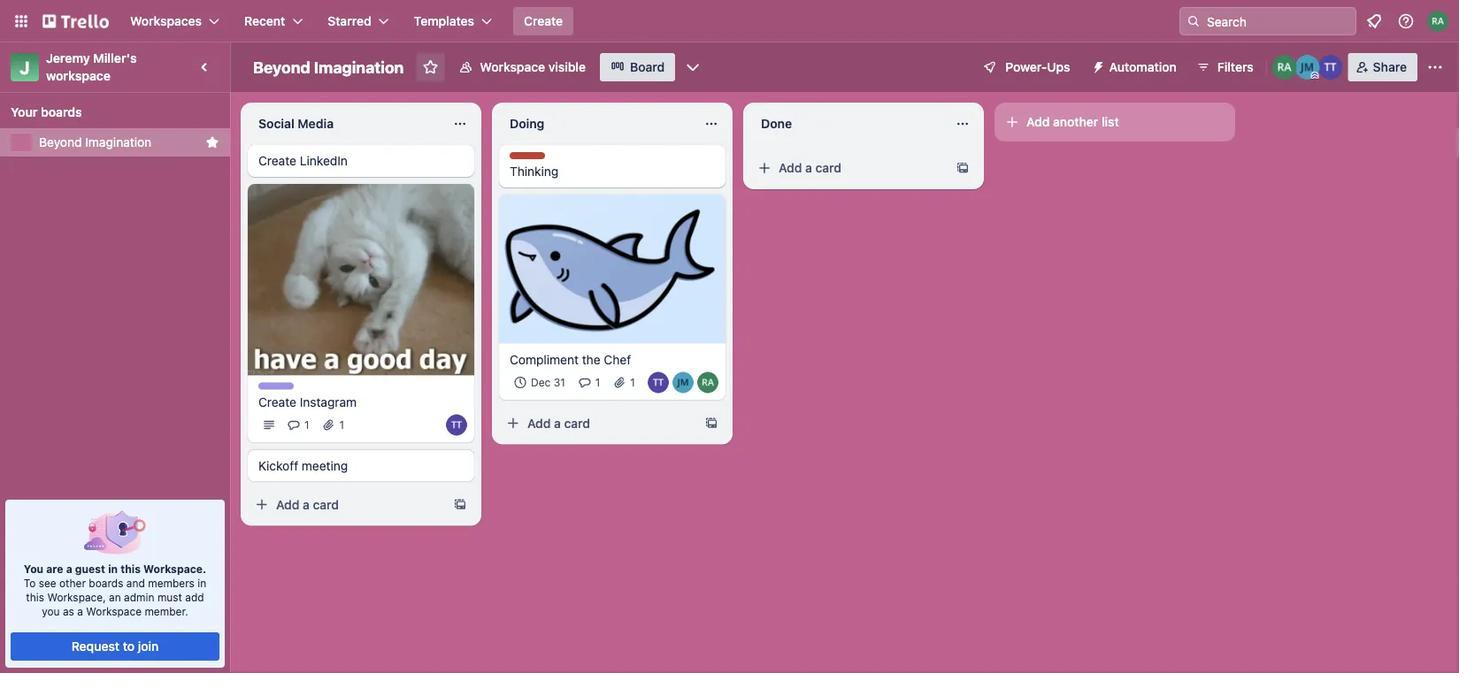 Task type: describe. For each thing, give the bounding box(es) containing it.
1 horizontal spatial this
[[121, 563, 141, 575]]

beyond imagination inside text field
[[253, 58, 404, 77]]

another
[[1054, 115, 1099, 129]]

beyond imagination link
[[39, 134, 198, 151]]

create from template… image for social media
[[453, 498, 467, 512]]

Doing text field
[[499, 110, 694, 138]]

a for done
[[806, 161, 813, 175]]

your boards
[[11, 105, 82, 120]]

j
[[20, 57, 30, 77]]

31
[[554, 377, 565, 389]]

add a card button for done
[[751, 154, 949, 182]]

add inside button
[[1027, 115, 1050, 129]]

see
[[39, 577, 56, 590]]

kickoff
[[258, 458, 298, 473]]

Dec 31 checkbox
[[510, 372, 571, 394]]

Search field
[[1201, 8, 1356, 35]]

jeremy miller's workspace
[[46, 51, 140, 83]]

add a card for social media
[[276, 497, 339, 512]]

workspace,
[[47, 591, 106, 604]]

guest
[[75, 563, 105, 575]]

customize views image
[[685, 58, 702, 76]]

kickoff meeting
[[258, 458, 348, 473]]

color: bold red, title: "thoughts" element
[[510, 152, 559, 166]]

recent button
[[234, 7, 314, 35]]

0 horizontal spatial beyond
[[39, 135, 82, 150]]

add another list button
[[995, 103, 1236, 142]]

request to join
[[71, 640, 159, 654]]

thoughts thinking
[[510, 153, 559, 179]]

search image
[[1187, 14, 1201, 28]]

linkedin
[[300, 154, 348, 168]]

back to home image
[[42, 7, 109, 35]]

you
[[42, 606, 60, 618]]

templates button
[[403, 7, 503, 35]]

power-ups
[[1006, 60, 1071, 74]]

0 notifications image
[[1364, 11, 1385, 32]]

workspaces
[[130, 14, 202, 28]]

add
[[185, 591, 204, 604]]

dec
[[531, 377, 551, 389]]

miller's
[[93, 51, 137, 66]]

thinking link
[[510, 163, 715, 181]]

star or unstar board image
[[422, 59, 439, 76]]

request to join button
[[11, 633, 219, 661]]

workspace visible button
[[448, 53, 597, 81]]

create instagram link
[[258, 393, 464, 411]]

1 left terry turtle (terryturtle) icon
[[631, 377, 636, 389]]

starred button
[[317, 7, 400, 35]]

member.
[[145, 606, 188, 618]]

share button
[[1349, 53, 1418, 81]]

color: purple, title: none image
[[258, 383, 294, 390]]

list
[[1102, 115, 1120, 129]]

1 horizontal spatial ruby anderson (rubyanderson7) image
[[1273, 55, 1297, 80]]

thinking
[[510, 164, 559, 179]]

social
[[258, 116, 295, 131]]

starred icon image
[[205, 135, 220, 150]]

a for doing
[[554, 416, 561, 431]]

your
[[11, 105, 38, 120]]

power-
[[1006, 60, 1048, 74]]

a for social media
[[303, 497, 310, 512]]

workspace
[[46, 69, 111, 83]]

add a card button for doing
[[499, 410, 698, 438]]

1 down 'create instagram'
[[305, 419, 309, 431]]

ups
[[1048, 60, 1071, 74]]

boards inside "element"
[[41, 105, 82, 120]]

kickoff meeting link
[[258, 457, 464, 475]]

imagination inside text field
[[314, 58, 404, 77]]

1 vertical spatial terry turtle (terryturtle) image
[[446, 415, 467, 436]]

chef
[[604, 353, 631, 367]]

show menu image
[[1427, 58, 1445, 76]]

are
[[46, 563, 63, 575]]

you are a guest in this workspace. to see other boards and members in this workspace, an admin must add you as a workspace member.
[[24, 563, 206, 618]]

boards inside you are a guest in this workspace. to see other boards and members in this workspace, an admin must add you as a workspace member.
[[89, 577, 123, 590]]

sm image
[[1085, 53, 1110, 78]]

create from template… image for done
[[956, 161, 970, 175]]



Task type: vqa. For each thing, say whether or not it's contained in the screenshot.
topmost With
no



Task type: locate. For each thing, give the bounding box(es) containing it.
power-ups button
[[971, 53, 1081, 81]]

dec 31
[[531, 377, 565, 389]]

other
[[59, 577, 86, 590]]

compliment the chef
[[510, 353, 631, 367]]

add
[[1027, 115, 1050, 129], [779, 161, 802, 175], [528, 416, 551, 431], [276, 497, 300, 512]]

to
[[123, 640, 135, 654]]

admin
[[124, 591, 154, 604]]

recent
[[244, 14, 285, 28]]

add down done
[[779, 161, 802, 175]]

add a card down 31
[[528, 416, 591, 431]]

must
[[157, 591, 182, 604]]

templates
[[414, 14, 475, 28]]

add a card for doing
[[528, 416, 591, 431]]

card for social media
[[313, 497, 339, 512]]

0 vertical spatial card
[[816, 161, 842, 175]]

and
[[126, 577, 145, 590]]

1 vertical spatial beyond
[[39, 135, 82, 150]]

1 down the
[[596, 377, 600, 389]]

0 vertical spatial jeremy miller (jeremymiller198) image
[[1296, 55, 1321, 80]]

0 vertical spatial in
[[108, 563, 118, 575]]

1 horizontal spatial add a card
[[528, 416, 591, 431]]

0 vertical spatial this
[[121, 563, 141, 575]]

this down to
[[26, 591, 44, 604]]

beyond imagination down your boards with 1 items "element" at left top
[[39, 135, 152, 150]]

0 horizontal spatial in
[[108, 563, 118, 575]]

ruby anderson (rubyanderson7) image right terry turtle (terryturtle) icon
[[698, 372, 719, 394]]

primary element
[[0, 0, 1460, 42]]

boards
[[41, 105, 82, 120], [89, 577, 123, 590]]

add left another
[[1027, 115, 1050, 129]]

2 horizontal spatial create from template… image
[[956, 161, 970, 175]]

0 horizontal spatial add a card
[[276, 497, 339, 512]]

jeremy miller (jeremymiller198) image
[[1296, 55, 1321, 80], [673, 372, 694, 394]]

beyond
[[253, 58, 310, 77], [39, 135, 82, 150]]

1 horizontal spatial beyond
[[253, 58, 310, 77]]

create linkedin link
[[258, 152, 464, 170]]

add a card down done
[[779, 161, 842, 175]]

create down social
[[258, 154, 297, 168]]

0 horizontal spatial terry turtle (terryturtle) image
[[446, 415, 467, 436]]

add a card button down 31
[[499, 410, 698, 438]]

card down meeting
[[313, 497, 339, 512]]

card for done
[[816, 161, 842, 175]]

1 vertical spatial create from template… image
[[705, 417, 719, 431]]

workspace inside button
[[480, 60, 545, 74]]

filters
[[1218, 60, 1254, 74]]

a down 31
[[554, 416, 561, 431]]

you
[[24, 563, 43, 575]]

create instagram
[[258, 395, 357, 409]]

beyond imagination down "starred"
[[253, 58, 404, 77]]

1 horizontal spatial add a card button
[[499, 410, 698, 438]]

2 vertical spatial card
[[313, 497, 339, 512]]

1 down instagram
[[340, 419, 344, 431]]

1 vertical spatial boards
[[89, 577, 123, 590]]

this
[[121, 563, 141, 575], [26, 591, 44, 604]]

0 vertical spatial ruby anderson (rubyanderson7) image
[[1273, 55, 1297, 80]]

a down done text field at the right
[[806, 161, 813, 175]]

0 horizontal spatial imagination
[[85, 135, 152, 150]]

compliment
[[510, 353, 579, 367]]

join
[[138, 640, 159, 654]]

create from template… image
[[956, 161, 970, 175], [705, 417, 719, 431], [453, 498, 467, 512]]

1 horizontal spatial beyond imagination
[[253, 58, 404, 77]]

1 vertical spatial jeremy miller (jeremymiller198) image
[[673, 372, 694, 394]]

workspace navigation collapse icon image
[[193, 55, 218, 80]]

a right 'are'
[[66, 563, 72, 575]]

create linkedin
[[258, 154, 348, 168]]

1 vertical spatial workspace
[[86, 606, 142, 618]]

beyond down recent dropdown button
[[253, 58, 310, 77]]

0 vertical spatial create from template… image
[[956, 161, 970, 175]]

0 vertical spatial add a card button
[[751, 154, 949, 182]]

terry turtle (terryturtle) image
[[1319, 55, 1344, 80], [446, 415, 467, 436]]

card down 31
[[564, 416, 591, 431]]

a down kickoff meeting
[[303, 497, 310, 512]]

open information menu image
[[1398, 12, 1416, 30]]

ruby anderson (rubyanderson7) image left this member is an admin of this board. icon
[[1273, 55, 1297, 80]]

0 horizontal spatial boards
[[41, 105, 82, 120]]

workspaces button
[[120, 7, 230, 35]]

add a card for done
[[779, 161, 842, 175]]

compliment the chef link
[[510, 351, 715, 369]]

done
[[761, 116, 792, 131]]

1 horizontal spatial create from template… image
[[705, 417, 719, 431]]

an
[[109, 591, 121, 604]]

1 horizontal spatial jeremy miller (jeremymiller198) image
[[1296, 55, 1321, 80]]

create
[[524, 14, 563, 28], [258, 154, 297, 168], [258, 395, 297, 409]]

workspace.
[[143, 563, 206, 575]]

jeremy
[[46, 51, 90, 66]]

add another list
[[1027, 115, 1120, 129]]

0 vertical spatial beyond imagination
[[253, 58, 404, 77]]

automation
[[1110, 60, 1177, 74]]

to
[[24, 577, 36, 590]]

card down done text field at the right
[[816, 161, 842, 175]]

workspace down "an"
[[86, 606, 142, 618]]

in up add
[[198, 577, 206, 590]]

add a card button for social media
[[248, 491, 446, 519]]

instagram
[[300, 395, 357, 409]]

members
[[148, 577, 195, 590]]

add a card button down kickoff meeting link
[[248, 491, 446, 519]]

board link
[[600, 53, 676, 81]]

0 vertical spatial terry turtle (terryturtle) image
[[1319, 55, 1344, 80]]

Done text field
[[751, 110, 945, 138]]

0 vertical spatial workspace
[[480, 60, 545, 74]]

imagination down "starred" dropdown button
[[314, 58, 404, 77]]

2 vertical spatial add a card button
[[248, 491, 446, 519]]

boards right your
[[41, 105, 82, 120]]

create down color: purple, title: none icon
[[258, 395, 297, 409]]

request
[[71, 640, 120, 654]]

imagination down your boards with 1 items "element" at left top
[[85, 135, 152, 150]]

jeremy miller (jeremymiller198) image right terry turtle (terryturtle) icon
[[673, 372, 694, 394]]

workspace left visible
[[480, 60, 545, 74]]

create for create linkedin
[[258, 154, 297, 168]]

doing
[[510, 116, 545, 131]]

0 vertical spatial beyond
[[253, 58, 310, 77]]

0 horizontal spatial jeremy miller (jeremymiller198) image
[[673, 372, 694, 394]]

workspace inside you are a guest in this workspace. to see other boards and members in this workspace, an admin must add you as a workspace member.
[[86, 606, 142, 618]]

ruby anderson (rubyanderson7) image
[[1273, 55, 1297, 80], [698, 372, 719, 394]]

add for doing
[[528, 416, 551, 431]]

0 vertical spatial imagination
[[314, 58, 404, 77]]

jeremy miller (jeremymiller198) image down 'search' field
[[1296, 55, 1321, 80]]

terry turtle (terryturtle) image
[[648, 372, 669, 394]]

thoughts
[[510, 153, 559, 166]]

social media
[[258, 116, 334, 131]]

1 horizontal spatial terry turtle (terryturtle) image
[[1319, 55, 1344, 80]]

1 vertical spatial ruby anderson (rubyanderson7) image
[[698, 372, 719, 394]]

in
[[108, 563, 118, 575], [198, 577, 206, 590]]

this member is an admin of this board. image
[[1312, 72, 1320, 80]]

a
[[806, 161, 813, 175], [554, 416, 561, 431], [303, 497, 310, 512], [66, 563, 72, 575], [77, 606, 83, 618]]

0 horizontal spatial add a card button
[[248, 491, 446, 519]]

1 vertical spatial create
[[258, 154, 297, 168]]

card for doing
[[564, 416, 591, 431]]

media
[[298, 116, 334, 131]]

in right guest
[[108, 563, 118, 575]]

as
[[63, 606, 74, 618]]

a right as
[[77, 606, 83, 618]]

0 horizontal spatial workspace
[[86, 606, 142, 618]]

starred
[[328, 14, 372, 28]]

card
[[816, 161, 842, 175], [564, 416, 591, 431], [313, 497, 339, 512]]

visible
[[549, 60, 586, 74]]

create for create instagram
[[258, 395, 297, 409]]

1 vertical spatial imagination
[[85, 135, 152, 150]]

add down kickoff
[[276, 497, 300, 512]]

add a card
[[779, 161, 842, 175], [528, 416, 591, 431], [276, 497, 339, 512]]

1 horizontal spatial in
[[198, 577, 206, 590]]

create from template… image for doing
[[705, 417, 719, 431]]

beyond down the your boards
[[39, 135, 82, 150]]

share
[[1374, 60, 1408, 74]]

imagination
[[314, 58, 404, 77], [85, 135, 152, 150]]

meeting
[[302, 458, 348, 473]]

0 horizontal spatial ruby anderson (rubyanderson7) image
[[698, 372, 719, 394]]

create button
[[513, 7, 574, 35]]

add a card button
[[751, 154, 949, 182], [499, 410, 698, 438], [248, 491, 446, 519]]

boards up "an"
[[89, 577, 123, 590]]

board
[[630, 60, 665, 74]]

0 horizontal spatial beyond imagination
[[39, 135, 152, 150]]

this up and in the bottom left of the page
[[121, 563, 141, 575]]

2 vertical spatial add a card
[[276, 497, 339, 512]]

1
[[596, 377, 600, 389], [631, 377, 636, 389], [305, 419, 309, 431], [340, 419, 344, 431]]

workspace
[[480, 60, 545, 74], [86, 606, 142, 618]]

0 horizontal spatial this
[[26, 591, 44, 604]]

0 vertical spatial add a card
[[779, 161, 842, 175]]

ruby anderson (rubyanderson7) image
[[1428, 11, 1449, 32]]

add a card down kickoff meeting
[[276, 497, 339, 512]]

automation button
[[1085, 53, 1188, 81]]

add for done
[[779, 161, 802, 175]]

1 vertical spatial card
[[564, 416, 591, 431]]

workspace visible
[[480, 60, 586, 74]]

2 horizontal spatial add a card
[[779, 161, 842, 175]]

beyond inside text field
[[253, 58, 310, 77]]

beyond imagination
[[253, 58, 404, 77], [39, 135, 152, 150]]

filters button
[[1191, 53, 1259, 81]]

1 vertical spatial in
[[198, 577, 206, 590]]

2 horizontal spatial card
[[816, 161, 842, 175]]

0 vertical spatial create
[[524, 14, 563, 28]]

1 vertical spatial add a card
[[528, 416, 591, 431]]

your boards with 1 items element
[[11, 102, 211, 123]]

Social Media text field
[[248, 110, 443, 138]]

1 vertical spatial beyond imagination
[[39, 135, 152, 150]]

1 horizontal spatial workspace
[[480, 60, 545, 74]]

1 horizontal spatial boards
[[89, 577, 123, 590]]

1 horizontal spatial card
[[564, 416, 591, 431]]

create up workspace visible
[[524, 14, 563, 28]]

0 horizontal spatial card
[[313, 497, 339, 512]]

2 horizontal spatial add a card button
[[751, 154, 949, 182]]

0 vertical spatial boards
[[41, 105, 82, 120]]

1 vertical spatial add a card button
[[499, 410, 698, 438]]

the
[[582, 353, 601, 367]]

2 vertical spatial create from template… image
[[453, 498, 467, 512]]

2 vertical spatial create
[[258, 395, 297, 409]]

0 horizontal spatial create from template… image
[[453, 498, 467, 512]]

add down dec 31 option
[[528, 416, 551, 431]]

1 horizontal spatial imagination
[[314, 58, 404, 77]]

1 vertical spatial this
[[26, 591, 44, 604]]

add for social media
[[276, 497, 300, 512]]

Board name text field
[[244, 53, 413, 81]]

add a card button down done text field at the right
[[751, 154, 949, 182]]

create inside button
[[524, 14, 563, 28]]

create for create
[[524, 14, 563, 28]]



